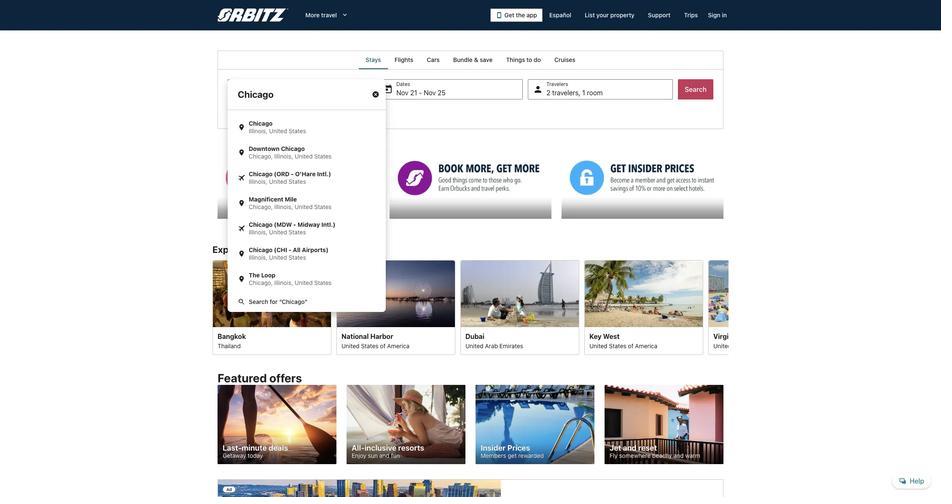 Task type: vqa. For each thing, say whether or not it's contained in the screenshot.


Task type: locate. For each thing, give the bounding box(es) containing it.
2 horizontal spatial america
[[760, 342, 782, 350]]

- right (mdw
[[294, 221, 296, 228]]

intl.) inside chicago (mdw - midway intl.) illinois, united states
[[322, 221, 336, 228]]

and left warm
[[674, 452, 684, 460]]

3 small image from the top
[[238, 276, 246, 283]]

1 add from the left
[[239, 108, 250, 115]]

united down "(ord"
[[269, 178, 287, 185]]

small image for magnificent
[[238, 200, 246, 207]]

and inside "all-inclusive resorts enjoy sun and fun"
[[380, 452, 390, 460]]

- for nov
[[419, 89, 422, 97]]

1 small image from the top
[[238, 124, 246, 131]]

small image for the
[[238, 276, 246, 283]]

states down airports)
[[314, 279, 332, 287]]

0 horizontal spatial search
[[249, 298, 268, 306]]

small image
[[238, 200, 246, 207], [238, 225, 246, 233], [238, 276, 246, 283]]

chicago down flight
[[249, 120, 273, 127]]

2 small image from the top
[[238, 149, 246, 157]]

support link
[[642, 8, 678, 23]]

states down west
[[610, 342, 627, 350]]

a
[[251, 108, 255, 115], [299, 108, 302, 115]]

1
[[583, 89, 586, 97]]

4 small image from the top
[[238, 250, 246, 258]]

members
[[481, 452, 507, 460]]

1 small image from the top
[[238, 200, 246, 207]]

- inside chicago (mdw - midway intl.) illinois, united states
[[294, 221, 296, 228]]

inclusive
[[365, 444, 397, 453]]

thailand
[[218, 342, 241, 350]]

-
[[419, 89, 422, 97], [291, 170, 294, 178], [294, 221, 296, 228], [289, 246, 292, 254]]

illinois, up magnificent
[[249, 178, 268, 185]]

1 horizontal spatial opens in a new window image
[[390, 150, 397, 157]]

insider prices members get rewarded
[[481, 444, 544, 460]]

2 america from the left
[[636, 342, 658, 350]]

(mdw
[[274, 221, 292, 228]]

illinois, up the
[[249, 254, 268, 261]]

of for harbor
[[380, 342, 386, 350]]

2 opens in a new window image from the left
[[390, 150, 397, 157]]

3 small image from the top
[[238, 174, 246, 182]]

add left car
[[286, 108, 297, 115]]

cars link
[[420, 51, 447, 69]]

0 horizontal spatial a
[[251, 108, 255, 115]]

united inside key west united states of america
[[590, 342, 608, 350]]

small image left the
[[238, 276, 246, 283]]

states down add a car in the left top of the page
[[289, 127, 306, 135]]

united down dubai
[[466, 342, 484, 350]]

25
[[438, 89, 446, 97]]

1 vertical spatial small image
[[238, 225, 246, 233]]

virginia beach united states of america
[[714, 333, 782, 350]]

jet
[[610, 444, 622, 453]]

states down all
[[289, 254, 306, 261]]

united down (mdw
[[269, 229, 287, 236]]

3 chicago, from the top
[[249, 279, 273, 287]]

nov 21 - nov 25
[[397, 89, 446, 97]]

sun
[[368, 452, 378, 460]]

chicago inside chicago illinois, united states
[[249, 120, 273, 127]]

illinois, up "(ord"
[[275, 153, 293, 160]]

and right jet
[[624, 444, 637, 453]]

of for west
[[629, 342, 634, 350]]

in right stays
[[273, 244, 280, 255]]

chicago illinois, united states
[[249, 120, 306, 135]]

united down national
[[342, 342, 360, 350]]

0 vertical spatial in
[[723, 11, 728, 19]]

"chicago"
[[279, 298, 308, 306]]

chicago
[[249, 120, 273, 127], [281, 145, 305, 152], [249, 170, 273, 178], [249, 221, 273, 228], [249, 246, 273, 254]]

america inside key west united states of america
[[636, 342, 658, 350]]

get the app link
[[491, 8, 543, 22]]

states up o'hare
[[314, 153, 332, 160]]

featured offers
[[218, 371, 302, 385]]

0 horizontal spatial opens in a new window image
[[217, 150, 225, 157]]

enjoy
[[352, 452, 367, 460]]

magnificent
[[249, 196, 284, 203]]

chicago left "(ord"
[[249, 170, 273, 178]]

intl.) for chicago (ord - o'hare intl.)
[[317, 170, 331, 178]]

magnificent mile chicago, illinois, united states
[[249, 196, 332, 211]]

in inside featured offers main content
[[273, 244, 280, 255]]

tab list containing stays
[[218, 51, 724, 69]]

all-inclusive resorts enjoy sun and fun
[[352, 444, 425, 460]]

0 horizontal spatial add
[[239, 108, 250, 115]]

united down (chi
[[269, 254, 287, 261]]

in
[[723, 11, 728, 19], [273, 244, 280, 255]]

support
[[649, 11, 671, 19]]

2 horizontal spatial of
[[753, 342, 758, 350]]

- left all
[[289, 246, 292, 254]]

español button
[[543, 8, 579, 23]]

united up o'hare
[[295, 153, 313, 160]]

states down o'hare
[[289, 178, 306, 185]]

to
[[527, 56, 533, 63]]

small image left stays
[[238, 250, 246, 258]]

2 chicago, from the top
[[249, 203, 273, 211]]

chicago left (chi
[[249, 246, 273, 254]]

- inside chicago (chi - all airports) illinois, united states
[[289, 246, 292, 254]]

small image for chicago
[[238, 124, 246, 131]]

the loop chicago, illinois, united states
[[249, 272, 332, 287]]

opens in a new window image
[[217, 150, 225, 157], [390, 150, 397, 157]]

2 travelers, 1 room button
[[528, 79, 674, 100]]

united inside chicago (ord - o'hare intl.) illinois, united states
[[269, 178, 287, 185]]

states down midway
[[289, 229, 306, 236]]

2 vertical spatial chicago,
[[249, 279, 273, 287]]

trending
[[282, 244, 319, 255]]

small image right show previous card icon
[[238, 298, 246, 306]]

chicago (ord - o'hare intl.) illinois, united states
[[249, 170, 331, 185]]

add left flight
[[239, 108, 250, 115]]

states inside the loop chicago, illinois, united states
[[314, 279, 332, 287]]

chicago, for downtown
[[249, 153, 273, 160]]

small image for downtown chicago
[[238, 149, 246, 157]]

- right 21 at the left
[[419, 89, 422, 97]]

nov left 25
[[424, 89, 436, 97]]

nov left 21 at the left
[[397, 89, 409, 97]]

1 horizontal spatial a
[[299, 108, 302, 115]]

0 vertical spatial search
[[685, 86, 707, 93]]

illinois, up downtown
[[249, 127, 268, 135]]

united inside downtown chicago chicago, illinois, united states
[[295, 153, 313, 160]]

and left fun
[[380, 452, 390, 460]]

states down beach on the bottom right of page
[[734, 342, 751, 350]]

united down key
[[590, 342, 608, 350]]

stays link
[[359, 51, 388, 69]]

clear going to image
[[372, 91, 380, 98]]

add
[[239, 108, 250, 115], [286, 108, 297, 115]]

bangkok featuring a bridge, skyline and a river or creek image
[[213, 260, 332, 327]]

in right the sign
[[723, 11, 728, 19]]

of
[[380, 342, 386, 350], [629, 342, 634, 350], [753, 342, 758, 350]]

united up the "chicago"
[[295, 279, 313, 287]]

1 horizontal spatial add
[[286, 108, 297, 115]]

a left car
[[299, 108, 302, 115]]

chicago, inside the magnificent mile chicago, illinois, united states
[[249, 203, 273, 211]]

- inside button
[[419, 89, 422, 97]]

2 nov from the left
[[424, 89, 436, 97]]

chicago left (mdw
[[249, 221, 273, 228]]

2 of from the left
[[629, 342, 634, 350]]

a left flight
[[251, 108, 255, 115]]

chicago inside downtown chicago chicago, illinois, united states
[[281, 145, 305, 152]]

the
[[516, 11, 525, 19]]

warm
[[686, 452, 701, 460]]

3 of from the left
[[753, 342, 758, 350]]

intl.)
[[317, 170, 331, 178], [322, 221, 336, 228]]

of inside the virginia beach united states of america
[[753, 342, 758, 350]]

of inside national harbor united states of america
[[380, 342, 386, 350]]

chicago inside chicago (ord - o'hare intl.) illinois, united states
[[249, 170, 273, 178]]

chicago, inside the loop chicago, illinois, united states
[[249, 279, 273, 287]]

sign
[[709, 11, 721, 19]]

united inside the loop chicago, illinois, united states
[[295, 279, 313, 287]]

Going to text field
[[228, 79, 386, 110]]

1 of from the left
[[380, 342, 386, 350]]

more
[[306, 11, 320, 19]]

o'hare
[[295, 170, 316, 178]]

in inside dropdown button
[[723, 11, 728, 19]]

small image for chicago (chi - all airports)
[[238, 250, 246, 258]]

last-
[[223, 444, 242, 453]]

of inside key west united states of america
[[629, 342, 634, 350]]

national harbor united states of america
[[342, 333, 410, 350]]

states inside national harbor united states of america
[[361, 342, 379, 350]]

1 vertical spatial in
[[273, 244, 280, 255]]

america for west
[[636, 342, 658, 350]]

chicago inside chicago (chi - all airports) illinois, united states
[[249, 246, 273, 254]]

illinois, down the mile
[[275, 203, 293, 211]]

bangkok
[[218, 333, 246, 340]]

states inside chicago (chi - all airports) illinois, united states
[[289, 254, 306, 261]]

2 vertical spatial small image
[[238, 276, 246, 283]]

united down the mile
[[295, 203, 313, 211]]

intl.) right midway
[[322, 221, 336, 228]]

jet and reset fly somewhere beachy and warm
[[610, 444, 701, 460]]

search for search
[[685, 86, 707, 93]]

things to do link
[[500, 51, 548, 69]]

chicago, for the
[[249, 279, 273, 287]]

1 vertical spatial chicago,
[[249, 203, 273, 211]]

illinois, inside chicago (chi - all airports) illinois, united states
[[249, 254, 268, 261]]

(ord
[[274, 170, 290, 178]]

2 a from the left
[[299, 108, 302, 115]]

fly
[[610, 452, 618, 460]]

1 horizontal spatial search
[[685, 86, 707, 93]]

chicago (mdw - midway intl.) illinois, united states
[[249, 221, 336, 236]]

small image for chicago
[[238, 225, 246, 233]]

of for beach
[[753, 342, 758, 350]]

1 horizontal spatial of
[[629, 342, 634, 350]]

chicago, down downtown
[[249, 153, 273, 160]]

stays
[[247, 244, 271, 255]]

chicago inside chicago (mdw - midway intl.) illinois, united states
[[249, 221, 273, 228]]

(chi
[[274, 246, 287, 254]]

- inside chicago (ord - o'hare intl.) illinois, united states
[[291, 170, 294, 178]]

tab list
[[218, 51, 724, 69]]

1 horizontal spatial america
[[636, 342, 658, 350]]

1 a from the left
[[251, 108, 255, 115]]

small image left magnificent
[[238, 200, 246, 207]]

21
[[411, 89, 418, 97]]

0 vertical spatial intl.)
[[317, 170, 331, 178]]

small image left "(ord"
[[238, 174, 246, 182]]

small image for chicago (ord - o'hare intl.)
[[238, 174, 246, 182]]

america inside national harbor united states of america
[[387, 342, 410, 350]]

small image up explore
[[238, 225, 246, 233]]

0 horizontal spatial and
[[380, 452, 390, 460]]

1 america from the left
[[387, 342, 410, 350]]

states down 'harbor'
[[361, 342, 379, 350]]

chicago for illinois,
[[249, 120, 273, 127]]

nov 21 - nov 25 button
[[378, 79, 523, 100]]

fun
[[391, 452, 400, 460]]

chicago, inside downtown chicago chicago, illinois, united states
[[249, 153, 273, 160]]

chicago down chicago illinois, united states
[[281, 145, 305, 152]]

america for beach
[[760, 342, 782, 350]]

search inside button
[[685, 86, 707, 93]]

stays
[[366, 56, 381, 63]]

2 add from the left
[[286, 108, 297, 115]]

illinois, inside the magnificent mile chicago, illinois, united states
[[275, 203, 293, 211]]

small image left downtown
[[238, 149, 246, 157]]

intl.) inside chicago (ord - o'hare intl.) illinois, united states
[[317, 170, 331, 178]]

- right "(ord"
[[291, 170, 294, 178]]

united up downtown
[[269, 127, 287, 135]]

1 vertical spatial intl.)
[[322, 221, 336, 228]]

1 vertical spatial search
[[249, 298, 268, 306]]

states
[[289, 127, 306, 135], [314, 153, 332, 160], [289, 178, 306, 185], [314, 203, 332, 211], [289, 229, 306, 236], [289, 254, 306, 261], [314, 279, 332, 287], [361, 342, 379, 350], [610, 342, 627, 350], [734, 342, 751, 350]]

intl.) right o'hare
[[317, 170, 331, 178]]

0 vertical spatial chicago,
[[249, 153, 273, 160]]

arab
[[485, 342, 498, 350]]

trips
[[685, 11, 699, 19]]

chicago, down magnificent
[[249, 203, 273, 211]]

0 horizontal spatial nov
[[397, 89, 409, 97]]

america inside the virginia beach united states of america
[[760, 342, 782, 350]]

0 horizontal spatial of
[[380, 342, 386, 350]]

1 chicago, from the top
[[249, 153, 273, 160]]

1 horizontal spatial nov
[[424, 89, 436, 97]]

search
[[685, 86, 707, 93], [249, 298, 268, 306]]

illinois,
[[249, 127, 268, 135], [275, 153, 293, 160], [249, 178, 268, 185], [275, 203, 293, 211], [249, 229, 268, 236], [249, 254, 268, 261], [275, 279, 293, 287]]

united down virginia
[[714, 342, 732, 350]]

chicago, down the
[[249, 279, 273, 287]]

2 small image from the top
[[238, 225, 246, 233]]

1 horizontal spatial in
[[723, 11, 728, 19]]

0 horizontal spatial in
[[273, 244, 280, 255]]

south beach featuring tropical scenes, general coastal views and a beach image
[[585, 260, 704, 327]]

3 america from the left
[[760, 342, 782, 350]]

0 horizontal spatial america
[[387, 342, 410, 350]]

small image
[[238, 124, 246, 131], [238, 149, 246, 157], [238, 174, 246, 182], [238, 250, 246, 258], [238, 298, 246, 306]]

chicago, for magnificent
[[249, 203, 273, 211]]

illinois, up stays
[[249, 229, 268, 236]]

jumeira beach and park featuring a beach as well as a small group of people image
[[461, 260, 580, 327]]

states up midway
[[314, 203, 332, 211]]

illinois, down the loop
[[275, 279, 293, 287]]

0 vertical spatial small image
[[238, 200, 246, 207]]

property
[[611, 11, 635, 19]]

small image down add a flight
[[238, 124, 246, 131]]



Task type: describe. For each thing, give the bounding box(es) containing it.
united inside dubai united arab emirates
[[466, 342, 484, 350]]

states inside key west united states of america
[[610, 342, 627, 350]]

emirates
[[500, 342, 524, 350]]

bundle
[[454, 56, 473, 63]]

1 horizontal spatial and
[[624, 444, 637, 453]]

explore
[[213, 244, 245, 255]]

united inside the magnificent mile chicago, illinois, united states
[[295, 203, 313, 211]]

for
[[270, 298, 278, 306]]

offers
[[270, 371, 302, 385]]

states inside chicago illinois, united states
[[289, 127, 306, 135]]

chicago for (chi
[[249, 246, 273, 254]]

featured offers main content
[[0, 51, 942, 498]]

orbitz logo image
[[218, 8, 289, 22]]

your
[[597, 11, 609, 19]]

things to do
[[507, 56, 541, 63]]

&
[[475, 56, 479, 63]]

explore stays in trending destinations
[[213, 244, 375, 255]]

sign in
[[709, 11, 728, 19]]

virginia beach showing a beach, general coastal views and a coastal town image
[[709, 260, 828, 327]]

dubai united arab emirates
[[466, 333, 524, 350]]

add for add a car
[[286, 108, 297, 115]]

midway
[[298, 221, 320, 228]]

getaway
[[223, 452, 246, 460]]

list your property link
[[579, 8, 642, 23]]

get the app
[[505, 11, 538, 19]]

all-
[[352, 444, 365, 453]]

the
[[249, 272, 260, 279]]

key west united states of america
[[590, 333, 658, 350]]

harbor
[[371, 333, 394, 340]]

trips link
[[678, 8, 705, 23]]

key
[[590, 333, 602, 340]]

resorts
[[399, 444, 425, 453]]

travel
[[322, 11, 337, 19]]

virginia
[[714, 333, 739, 340]]

featured
[[218, 371, 267, 385]]

united inside chicago (chi - all airports) illinois, united states
[[269, 254, 287, 261]]

flights link
[[388, 51, 420, 69]]

bangkok thailand
[[218, 333, 246, 350]]

add a flight
[[239, 108, 270, 115]]

america for harbor
[[387, 342, 410, 350]]

sign in button
[[705, 8, 731, 23]]

bundle & save link
[[447, 51, 500, 69]]

illinois, inside chicago (mdw - midway intl.) illinois, united states
[[249, 229, 268, 236]]

bundle & save
[[454, 56, 493, 63]]

featured offers region
[[213, 367, 729, 470]]

español
[[550, 11, 572, 19]]

united inside chicago illinois, united states
[[269, 127, 287, 135]]

list your property
[[585, 11, 635, 19]]

states inside the virginia beach united states of america
[[734, 342, 751, 350]]

last-minute deals getaway today
[[223, 444, 288, 460]]

more travel button
[[299, 8, 356, 23]]

chicago (chi - all airports) illinois, united states
[[249, 246, 329, 261]]

2 horizontal spatial and
[[674, 452, 684, 460]]

states inside chicago (ord - o'hare intl.) illinois, united states
[[289, 178, 306, 185]]

states inside downtown chicago chicago, illinois, united states
[[314, 153, 332, 160]]

- for all
[[289, 246, 292, 254]]

2 travelers, 1 room
[[547, 89, 603, 97]]

flights
[[395, 56, 414, 63]]

search for "chicago"
[[249, 298, 308, 306]]

airports)
[[302, 246, 329, 254]]

tab list inside featured offers main content
[[218, 51, 724, 69]]

1 nov from the left
[[397, 89, 409, 97]]

get
[[505, 11, 515, 19]]

more travel
[[306, 11, 337, 19]]

download the app button image
[[496, 12, 503, 19]]

west
[[604, 333, 620, 340]]

things
[[507, 56, 525, 63]]

loop
[[261, 272, 276, 279]]

illinois, inside chicago illinois, united states
[[249, 127, 268, 135]]

2
[[547, 89, 551, 97]]

- for o'hare
[[291, 170, 294, 178]]

states inside the magnificent mile chicago, illinois, united states
[[314, 203, 332, 211]]

a for car
[[299, 108, 302, 115]]

cruises link
[[548, 51, 583, 69]]

illinois, inside the loop chicago, illinois, united states
[[275, 279, 293, 287]]

flight
[[256, 108, 270, 115]]

downtown
[[249, 145, 280, 152]]

chicago for (ord
[[249, 170, 273, 178]]

show previous card image
[[208, 303, 218, 313]]

reset
[[639, 444, 658, 453]]

united inside national harbor united states of america
[[342, 342, 360, 350]]

search for search for "chicago"
[[249, 298, 268, 306]]

minute
[[242, 444, 267, 453]]

search button
[[679, 79, 714, 100]]

1 opens in a new window image from the left
[[217, 150, 225, 157]]

illinois, inside downtown chicago chicago, illinois, united states
[[275, 153, 293, 160]]

intl.) for chicago (mdw - midway intl.)
[[322, 221, 336, 228]]

today
[[248, 452, 263, 460]]

rewarded
[[519, 452, 544, 460]]

get
[[508, 452, 517, 460]]

a for flight
[[251, 108, 255, 115]]

travelers,
[[553, 89, 581, 97]]

all
[[293, 246, 301, 254]]

app
[[527, 11, 538, 19]]

states inside chicago (mdw - midway intl.) illinois, united states
[[289, 229, 306, 236]]

list
[[585, 11, 595, 19]]

car
[[303, 108, 312, 115]]

mile
[[285, 196, 297, 203]]

illinois, inside chicago (ord - o'hare intl.) illinois, united states
[[249, 178, 268, 185]]

dubai
[[466, 333, 485, 340]]

united inside the virginia beach united states of america
[[714, 342, 732, 350]]

add for add a flight
[[239, 108, 250, 115]]

beachy
[[653, 452, 673, 460]]

cars
[[427, 56, 440, 63]]

show next card image
[[724, 303, 734, 313]]

5 small image from the top
[[238, 298, 246, 306]]

insider
[[481, 444, 506, 453]]

deals
[[269, 444, 288, 453]]

beach
[[741, 333, 761, 340]]

chicago for (mdw
[[249, 221, 273, 228]]

- for midway
[[294, 221, 296, 228]]

do
[[534, 56, 541, 63]]

united inside chicago (mdw - midway intl.) illinois, united states
[[269, 229, 287, 236]]



